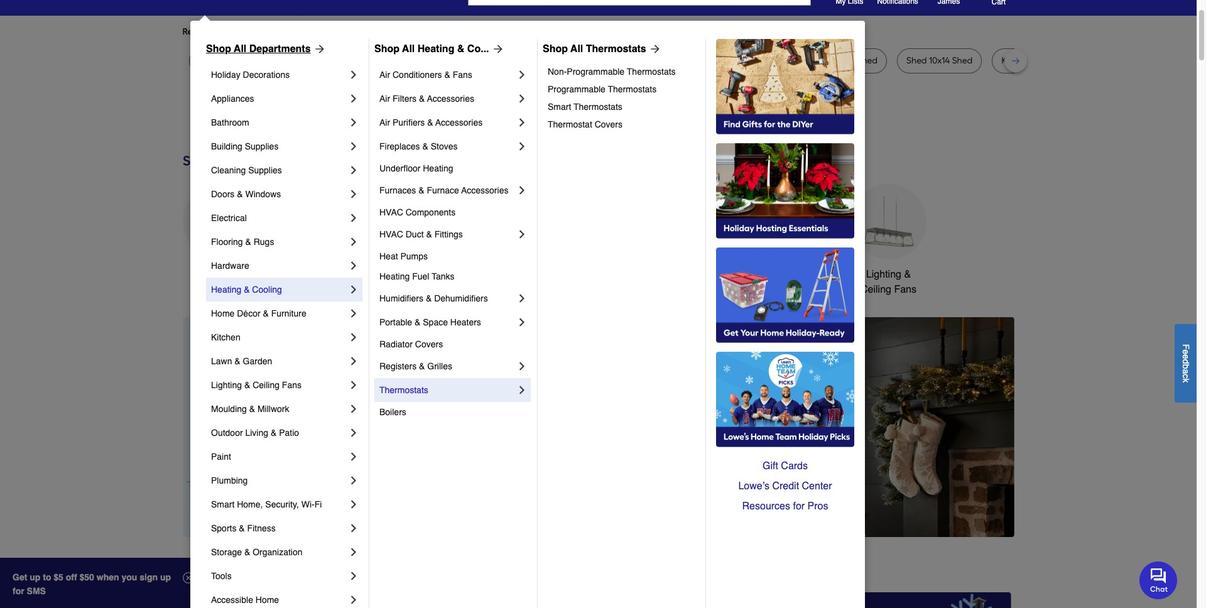 Task type: locate. For each thing, give the bounding box(es) containing it.
0 horizontal spatial up
[[30, 573, 40, 583]]

0 horizontal spatial covers
[[415, 339, 443, 349]]

None search field
[[468, 0, 811, 17]]

0 vertical spatial covers
[[595, 119, 623, 129]]

0 vertical spatial hvac
[[380, 207, 403, 217]]

2 all from the left
[[402, 43, 415, 55]]

programmable
[[567, 67, 625, 77], [548, 84, 606, 94]]

2 vertical spatial home
[[256, 595, 279, 605]]

shed
[[739, 55, 759, 66], [858, 55, 878, 66], [907, 55, 927, 66], [953, 55, 973, 66]]

1 horizontal spatial decorations
[[385, 284, 438, 295]]

appliances
[[211, 94, 254, 104], [196, 269, 245, 280]]

shed for shed 10x14 shed
[[907, 55, 927, 66]]

appliances button
[[183, 184, 258, 282]]

air inside air filters & accessories link
[[380, 94, 390, 104]]

millwork
[[258, 404, 289, 414]]

wi-
[[301, 500, 315, 510]]

2 vertical spatial accessories
[[462, 185, 509, 195]]

tanks
[[432, 272, 455, 282]]

supplies up cleaning supplies on the left of the page
[[245, 141, 279, 151]]

lowe's wishes you and your family a happy hanukkah. image
[[183, 106, 1015, 138]]

center
[[802, 481, 832, 492]]

0 vertical spatial home
[[795, 269, 822, 280]]

lowe's credit center
[[739, 481, 832, 492]]

1 horizontal spatial shop
[[375, 43, 400, 55]]

10x14
[[929, 55, 950, 66]]

0 vertical spatial supplies
[[245, 141, 279, 151]]

decorations inside button
[[385, 284, 438, 295]]

shop all thermostats
[[543, 43, 647, 55]]

storage & organization link
[[211, 541, 348, 564]]

air inside "air conditioners & fans" link
[[380, 70, 390, 80]]

e up b
[[1182, 354, 1192, 359]]

e up d on the right bottom of page
[[1182, 349, 1192, 354]]

1 all from the left
[[234, 43, 247, 55]]

get
[[13, 573, 27, 583]]

more left suggestions
[[322, 26, 342, 37]]

2 shed from the left
[[858, 55, 878, 66]]

smart for smart thermostats
[[548, 102, 572, 112]]

& inside "link"
[[263, 309, 269, 319]]

shop down 'recommended'
[[206, 43, 231, 55]]

underfloor heating
[[380, 163, 453, 173]]

shed left 10x14 at the right of the page
[[907, 55, 927, 66]]

to
[[43, 573, 51, 583]]

more inside recommended searches for you heading
[[322, 26, 342, 37]]

4 shed from the left
[[953, 55, 973, 66]]

boilers link
[[380, 402, 529, 422]]

accessories up air purifiers & accessories link
[[427, 94, 474, 104]]

heating up air conditioners & fans
[[418, 43, 455, 55]]

purifiers
[[393, 118, 425, 128]]

0 horizontal spatial tools
[[211, 571, 232, 581]]

2 horizontal spatial all
[[571, 43, 583, 55]]

1 horizontal spatial fans
[[453, 70, 473, 80]]

air
[[380, 70, 390, 80], [380, 94, 390, 104], [380, 118, 390, 128]]

you up departments
[[297, 26, 312, 37]]

0 horizontal spatial decorations
[[243, 70, 290, 80]]

hvac up 'heat'
[[380, 229, 403, 239]]

lawn & garden link
[[211, 349, 348, 373]]

1 horizontal spatial arrow right image
[[489, 43, 504, 55]]

1 vertical spatial covers
[[415, 339, 443, 349]]

1 vertical spatial more
[[183, 560, 225, 580]]

1 vertical spatial air
[[380, 94, 390, 104]]

programmable down quikrete
[[567, 67, 625, 77]]

bathroom button
[[660, 184, 736, 282]]

0 horizontal spatial you
[[297, 26, 312, 37]]

3 shop from the left
[[543, 43, 568, 55]]

underfloor heating link
[[380, 158, 529, 178]]

1 vertical spatial appliances
[[196, 269, 245, 280]]

hvac down furnaces
[[380, 207, 403, 217]]

fans for lighting & ceiling fans link
[[282, 380, 302, 390]]

2 e from the top
[[1182, 354, 1192, 359]]

cleaning supplies
[[211, 165, 282, 175]]

decorations for holiday
[[243, 70, 290, 80]]

thermostats down hardie
[[627, 67, 676, 77]]

holiday
[[211, 70, 241, 80]]

underfloor
[[380, 163, 421, 173]]

chevron right image for hvac duct & fittings
[[516, 228, 529, 241]]

smart thermostats link
[[548, 98, 697, 116]]

0 horizontal spatial shop
[[206, 43, 231, 55]]

$50
[[80, 573, 94, 583]]

1 horizontal spatial you
[[409, 26, 423, 37]]

1 shed from the left
[[739, 55, 759, 66]]

1 horizontal spatial up
[[160, 573, 171, 583]]

home inside home décor & furniture "link"
[[211, 309, 235, 319]]

arrow right image inside shop all heating & co... link
[[489, 43, 504, 55]]

0 vertical spatial tools
[[304, 269, 328, 280]]

supplies for cleaning supplies
[[248, 165, 282, 175]]

2 air from the top
[[380, 94, 390, 104]]

kitchen up the 'dehumidifiers'
[[471, 269, 504, 280]]

chevron right image for plumbing
[[348, 475, 360, 487]]

lowe's home team holiday picks. image
[[716, 352, 855, 447]]

chevron right image for doors & windows
[[348, 188, 360, 200]]

0 vertical spatial programmable
[[567, 67, 625, 77]]

kitchen faucets
[[471, 269, 543, 280]]

2 vertical spatial smart
[[211, 500, 235, 510]]

kobalt
[[1002, 55, 1028, 66]]

1 horizontal spatial home
[[256, 595, 279, 605]]

tools up "furniture"
[[304, 269, 328, 280]]

kitchen inside button
[[471, 269, 504, 280]]

chevron right image for moulding & millwork
[[348, 403, 360, 415]]

all for thermostats
[[571, 43, 583, 55]]

accessories down "underfloor heating" link
[[462, 185, 509, 195]]

fi
[[315, 500, 322, 510]]

arrow right image
[[311, 43, 326, 55], [489, 43, 504, 55], [991, 427, 1004, 440]]

3 shed from the left
[[907, 55, 927, 66]]

kitchen link
[[211, 326, 348, 349]]

covers down portable & space heaters
[[415, 339, 443, 349]]

1 vertical spatial home
[[211, 309, 235, 319]]

0 vertical spatial smart
[[548, 102, 572, 112]]

decorations down heating fuel tanks
[[385, 284, 438, 295]]

covers down smart thermostats link
[[595, 119, 623, 129]]

air inside air purifiers & accessories link
[[380, 118, 390, 128]]

chevron right image for tools
[[348, 570, 360, 583]]

decorations down "shop all departments" link
[[243, 70, 290, 80]]

0 vertical spatial decorations
[[243, 70, 290, 80]]

registers & grilles link
[[380, 354, 516, 378]]

2 shop from the left
[[375, 43, 400, 55]]

chevron right image for flooring & rugs
[[348, 236, 360, 248]]

gift
[[763, 461, 779, 472]]

air for air filters & accessories
[[380, 94, 390, 104]]

shop up toilet
[[543, 43, 568, 55]]

more down storage
[[183, 560, 225, 580]]

heating up the furnace
[[423, 163, 453, 173]]

up
[[30, 573, 40, 583], [160, 573, 171, 583]]

0 vertical spatial more
[[322, 26, 342, 37]]

shop for shop all heating & co...
[[375, 43, 400, 55]]

up left to
[[30, 573, 40, 583]]

1 horizontal spatial more
[[322, 26, 342, 37]]

all up conditioners
[[402, 43, 415, 55]]

electrical link
[[211, 206, 348, 230]]

1 vertical spatial fans
[[895, 284, 917, 295]]

all down recommended searches for you heading
[[571, 43, 583, 55]]

doors & windows
[[211, 189, 281, 199]]

50 percent off all artificial christmas trees, holiday lights and more. image
[[406, 317, 1015, 537]]

air left conditioners
[[380, 70, 390, 80]]

hvac components
[[380, 207, 456, 217]]

tools button
[[278, 184, 354, 282]]

you up shop all heating & co...
[[409, 26, 423, 37]]

accessories down air filters & accessories link
[[436, 118, 483, 128]]

ceiling inside lighting & ceiling fans
[[861, 284, 892, 295]]

2 horizontal spatial fans
[[895, 284, 917, 295]]

0 horizontal spatial all
[[234, 43, 247, 55]]

2 hvac from the top
[[380, 229, 403, 239]]

shed for shed outdoor storage
[[739, 55, 759, 66]]

0 vertical spatial fans
[[453, 70, 473, 80]]

0 horizontal spatial more
[[183, 560, 225, 580]]

home inside accessible home link
[[256, 595, 279, 605]]

1 you from the left
[[297, 26, 312, 37]]

1 vertical spatial bathroom
[[676, 269, 720, 280]]

humidifiers
[[380, 294, 424, 304]]

Search Query text field
[[469, 0, 754, 5]]

1 horizontal spatial ceiling
[[861, 284, 892, 295]]

2 horizontal spatial shop
[[543, 43, 568, 55]]

more
[[322, 26, 342, 37], [183, 560, 225, 580]]

you for more suggestions for you
[[409, 26, 423, 37]]

appliances inside button
[[196, 269, 245, 280]]

outdoor
[[211, 428, 243, 438]]

holiday decorations link
[[211, 63, 348, 87]]

programmable up smart thermostats
[[548, 84, 606, 94]]

chevron right image for bathroom
[[348, 116, 360, 129]]

3 all from the left
[[571, 43, 583, 55]]

1 horizontal spatial lighting
[[867, 269, 902, 280]]

0 vertical spatial kitchen
[[471, 269, 504, 280]]

sports & fitness
[[211, 524, 276, 534]]

0 horizontal spatial fans
[[282, 380, 302, 390]]

doors
[[211, 189, 235, 199]]

heating
[[418, 43, 455, 55], [423, 163, 453, 173], [380, 272, 410, 282], [211, 285, 242, 295]]

0 vertical spatial ceiling
[[861, 284, 892, 295]]

kitchen for kitchen faucets
[[471, 269, 504, 280]]

1 hvac from the top
[[380, 207, 403, 217]]

0 horizontal spatial smart
[[211, 500, 235, 510]]

1 horizontal spatial lighting & ceiling fans
[[861, 269, 917, 295]]

lighting & ceiling fans
[[861, 269, 917, 295], [211, 380, 302, 390]]

0 vertical spatial bathroom
[[211, 118, 249, 128]]

lowe's
[[739, 481, 770, 492]]

1 horizontal spatial kitchen
[[471, 269, 504, 280]]

2 vertical spatial fans
[[282, 380, 302, 390]]

0 vertical spatial lighting & ceiling fans
[[861, 269, 917, 295]]

home
[[795, 269, 822, 280], [211, 309, 235, 319], [256, 595, 279, 605]]

shed right storage
[[858, 55, 878, 66]]

0 vertical spatial lighting
[[867, 269, 902, 280]]

0 vertical spatial air
[[380, 70, 390, 80]]

0 horizontal spatial home
[[211, 309, 235, 319]]

decorations for christmas
[[385, 284, 438, 295]]

1 horizontal spatial covers
[[595, 119, 623, 129]]

hvac duct & fittings
[[380, 229, 463, 239]]

home décor & furniture link
[[211, 302, 348, 326]]

2 vertical spatial air
[[380, 118, 390, 128]]

shed left 'outdoor'
[[739, 55, 759, 66]]

1 air from the top
[[380, 70, 390, 80]]

1 horizontal spatial smart
[[548, 102, 572, 112]]

heating down hardware
[[211, 285, 242, 295]]

living
[[245, 428, 268, 438]]

heaters
[[451, 317, 481, 327]]

recommended searches for you
[[183, 26, 312, 37]]

0 horizontal spatial arrow right image
[[311, 43, 326, 55]]

hvac duct & fittings link
[[380, 222, 516, 246]]

shed right 10x14 at the right of the page
[[953, 55, 973, 66]]

2 you from the left
[[409, 26, 423, 37]]

1 vertical spatial decorations
[[385, 284, 438, 295]]

sports
[[211, 524, 237, 534]]

supplies up windows
[[248, 165, 282, 175]]

2 up from the left
[[160, 573, 171, 583]]

1 vertical spatial hvac
[[380, 229, 403, 239]]

fans inside lighting & ceiling fans
[[895, 284, 917, 295]]

appliances up heating & cooling
[[196, 269, 245, 280]]

smart inside button
[[765, 269, 792, 280]]

1 vertical spatial kitchen
[[211, 332, 241, 343]]

d
[[1182, 359, 1192, 364]]

tools inside button
[[304, 269, 328, 280]]

kitchen up lawn
[[211, 332, 241, 343]]

1 shop from the left
[[206, 43, 231, 55]]

fuel
[[412, 272, 430, 282]]

for
[[284, 26, 295, 37], [395, 26, 407, 37], [793, 501, 805, 512], [13, 586, 24, 596]]

chevron right image for smart home, security, wi-fi
[[348, 498, 360, 511]]

all down recommended searches for you
[[234, 43, 247, 55]]

0 horizontal spatial lighting & ceiling fans
[[211, 380, 302, 390]]

air left 'purifiers'
[[380, 118, 390, 128]]

chevron right image for air conditioners & fans
[[516, 69, 529, 81]]

2 horizontal spatial arrow right image
[[991, 427, 1004, 440]]

all for heating
[[402, 43, 415, 55]]

1 vertical spatial smart
[[765, 269, 792, 280]]

0 vertical spatial appliances
[[211, 94, 254, 104]]

1 horizontal spatial tools
[[304, 269, 328, 280]]

1 horizontal spatial bathroom
[[676, 269, 720, 280]]

chevron right image
[[516, 69, 529, 81], [348, 92, 360, 105], [516, 116, 529, 129], [348, 140, 360, 153], [516, 140, 529, 153], [348, 164, 360, 177], [348, 260, 360, 272], [348, 283, 360, 296], [516, 316, 529, 329], [348, 355, 360, 368], [516, 360, 529, 373], [348, 379, 360, 392], [516, 384, 529, 397], [348, 403, 360, 415], [348, 427, 360, 439], [348, 451, 360, 463], [348, 475, 360, 487], [348, 498, 360, 511], [348, 522, 360, 535], [348, 570, 360, 583], [348, 594, 360, 606]]

shop down more suggestions for you link
[[375, 43, 400, 55]]

faucets
[[507, 269, 543, 280]]

sign
[[140, 573, 158, 583]]

1 vertical spatial supplies
[[248, 165, 282, 175]]

25 days of deals. don't miss deals every day. same-day delivery on in-stock orders placed by 2 p m. image
[[183, 317, 386, 537]]

hvac inside "link"
[[380, 207, 403, 217]]

heating inside "underfloor heating" link
[[423, 163, 453, 173]]

1 vertical spatial ceiling
[[253, 380, 280, 390]]

home inside the "smart home" button
[[795, 269, 822, 280]]

thermostat covers link
[[548, 116, 697, 133]]

3 air from the top
[[380, 118, 390, 128]]

0 horizontal spatial lighting
[[211, 380, 242, 390]]

shop all heating & co...
[[375, 43, 489, 55]]

0 vertical spatial accessories
[[427, 94, 474, 104]]

2 horizontal spatial smart
[[765, 269, 792, 280]]

chevron right image for sports & fitness
[[348, 522, 360, 535]]

up right sign
[[160, 573, 171, 583]]

0 horizontal spatial bathroom
[[211, 118, 249, 128]]

christmas decorations
[[385, 269, 438, 295]]

1 vertical spatial tools
[[211, 571, 232, 581]]

1 horizontal spatial all
[[402, 43, 415, 55]]

appliances down holiday
[[211, 94, 254, 104]]

for right suggestions
[[395, 26, 407, 37]]

non-programmable thermostats link
[[548, 63, 697, 80]]

air filters & accessories link
[[380, 87, 516, 111]]

chevron right image for furnaces & furnace accessories
[[516, 184, 529, 197]]

tools down storage
[[211, 571, 232, 581]]

shop all thermostats link
[[543, 41, 662, 57]]

resources for pros link
[[716, 497, 855, 517]]

1 vertical spatial accessories
[[436, 118, 483, 128]]

chevron right image for lawn & garden
[[348, 355, 360, 368]]

chevron right image
[[348, 69, 360, 81], [516, 92, 529, 105], [348, 116, 360, 129], [516, 184, 529, 197], [348, 188, 360, 200], [348, 212, 360, 224], [516, 228, 529, 241], [348, 236, 360, 248], [516, 292, 529, 305], [348, 307, 360, 320], [348, 331, 360, 344], [348, 546, 360, 559]]

for down get
[[13, 586, 24, 596]]

bathroom link
[[211, 111, 348, 134]]

chevron right image for air filters & accessories
[[516, 92, 529, 105]]

tools
[[304, 269, 328, 280], [211, 571, 232, 581]]

1 vertical spatial lighting & ceiling fans
[[211, 380, 302, 390]]

home décor & furniture
[[211, 309, 307, 319]]

air left filters
[[380, 94, 390, 104]]

arrow right image inside "shop all departments" link
[[311, 43, 326, 55]]

gift cards link
[[716, 456, 855, 476]]

0 horizontal spatial kitchen
[[211, 332, 241, 343]]

hardie board
[[657, 55, 710, 66]]

1 vertical spatial lighting
[[211, 380, 242, 390]]

filters
[[393, 94, 417, 104]]

heating & cooling
[[211, 285, 282, 295]]

tools link
[[211, 564, 348, 588]]

moulding & millwork link
[[211, 397, 348, 421]]

2 horizontal spatial home
[[795, 269, 822, 280]]

you
[[297, 26, 312, 37], [409, 26, 423, 37]]

programmable thermostats
[[548, 84, 657, 94]]

heating down 'heat'
[[380, 272, 410, 282]]

covers for radiator covers
[[415, 339, 443, 349]]



Task type: vqa. For each thing, say whether or not it's contained in the screenshot.
augers
no



Task type: describe. For each thing, give the bounding box(es) containing it.
chevron right image for electrical
[[348, 212, 360, 224]]

thermostats down registers
[[380, 385, 429, 395]]

cooling
[[252, 285, 282, 295]]

heat pumps link
[[380, 246, 529, 266]]

fireplaces & stoves link
[[380, 134, 516, 158]]

board
[[686, 55, 710, 66]]

up to 35 percent off select grills and accessories. image
[[750, 593, 1012, 608]]

credit
[[773, 481, 799, 492]]

fans for "air conditioners & fans" link
[[453, 70, 473, 80]]

thermostats up quikrete
[[586, 43, 647, 55]]

registers & grilles
[[380, 361, 452, 371]]

non-
[[548, 67, 567, 77]]

chevron right image for accessible home
[[348, 594, 360, 606]]

more for more suggestions for you
[[322, 26, 342, 37]]

home for accessible home
[[256, 595, 279, 605]]

plumbing
[[211, 476, 248, 486]]

shed for shed
[[858, 55, 878, 66]]

shop for shop all departments
[[206, 43, 231, 55]]

rugs
[[254, 237, 274, 247]]

get up to 2 free select tools or batteries when you buy 1 with select purchases. image
[[185, 593, 447, 608]]

lighting & ceiling fans link
[[211, 373, 348, 397]]

grilles
[[428, 361, 452, 371]]

shed 10x14 shed
[[907, 55, 973, 66]]

heat pumps
[[380, 251, 428, 261]]

for up departments
[[284, 26, 295, 37]]

thermostats down programmable thermostats
[[574, 102, 623, 112]]

registers
[[380, 361, 417, 371]]

chevron right image for hardware
[[348, 260, 360, 272]]

chevron right image for building supplies
[[348, 140, 360, 153]]

security,
[[265, 500, 299, 510]]

1 vertical spatial programmable
[[548, 84, 606, 94]]

chevron right image for registers & grilles
[[516, 360, 529, 373]]

more great deals
[[183, 560, 327, 580]]

portable & space heaters
[[380, 317, 481, 327]]

covers for thermostat covers
[[595, 119, 623, 129]]

great
[[230, 560, 275, 580]]

air conditioners & fans
[[380, 70, 473, 80]]

heating inside heating & cooling link
[[211, 285, 242, 295]]

chevron right image for heating & cooling
[[348, 283, 360, 296]]

you for recommended searches for you
[[297, 26, 312, 37]]

flooring & rugs link
[[211, 230, 348, 254]]

chevron right image for fireplaces & stoves
[[516, 140, 529, 153]]

boilers
[[380, 407, 407, 417]]

stoves
[[431, 141, 458, 151]]

lighting inside lighting & ceiling fans
[[867, 269, 902, 280]]

heating inside heating fuel tanks link
[[380, 272, 410, 282]]

kitchen for kitchen
[[211, 332, 241, 343]]

radiator covers link
[[380, 334, 529, 354]]

1 e from the top
[[1182, 349, 1192, 354]]

chevron right image for kitchen
[[348, 331, 360, 344]]

chevron right image for outdoor living & patio
[[348, 427, 360, 439]]

chevron right image for paint
[[348, 451, 360, 463]]

outdoor living & patio
[[211, 428, 299, 438]]

storage & organization
[[211, 547, 303, 557]]

accessible
[[211, 595, 253, 605]]

dehumidifiers
[[434, 294, 488, 304]]

chevron right image for cleaning supplies
[[348, 164, 360, 177]]

recommended searches for you heading
[[183, 26, 1015, 38]]

arrow right image for shop all departments
[[311, 43, 326, 55]]

storage
[[211, 547, 242, 557]]

sports & fitness link
[[211, 517, 348, 541]]

chevron right image for storage & organization
[[348, 546, 360, 559]]

b
[[1182, 364, 1192, 369]]

fireplaces
[[380, 141, 420, 151]]

smart home, security, wi-fi
[[211, 500, 322, 510]]

chevron right image for air purifiers & accessories
[[516, 116, 529, 129]]

hvac for hvac components
[[380, 207, 403, 217]]

you
[[122, 573, 137, 583]]

appliances inside 'link'
[[211, 94, 254, 104]]

1 up from the left
[[30, 573, 40, 583]]

accessible home link
[[211, 588, 348, 608]]

$5
[[54, 573, 63, 583]]

0 horizontal spatial ceiling
[[253, 380, 280, 390]]

scroll to item #2 image
[[676, 515, 706, 520]]

all for departments
[[234, 43, 247, 55]]

furnaces
[[380, 185, 416, 195]]

chevron right image for lighting & ceiling fans
[[348, 379, 360, 392]]

c
[[1182, 374, 1192, 378]]

air filters & accessories
[[380, 94, 474, 104]]

for left pros
[[793, 501, 805, 512]]

get your home holiday-ready. image
[[716, 248, 855, 343]]

chevron right image for portable & space heaters
[[516, 316, 529, 329]]

organization
[[253, 547, 303, 557]]

more for more great deals
[[183, 560, 225, 580]]

bathroom inside 'button'
[[676, 269, 720, 280]]

holiday hosting essentials. image
[[716, 143, 855, 239]]

radiator covers
[[380, 339, 443, 349]]

cards
[[781, 461, 808, 472]]

space
[[423, 317, 448, 327]]

paint link
[[211, 445, 348, 469]]

furnace
[[427, 185, 459, 195]]

chevron right image for appliances
[[348, 92, 360, 105]]

departments
[[249, 43, 311, 55]]

shop all departments
[[206, 43, 311, 55]]

up to 25 percent off select small appliances. image
[[467, 593, 730, 608]]

smart for smart home
[[765, 269, 792, 280]]

moulding & millwork
[[211, 404, 289, 414]]

lighting & ceiling fans inside button
[[861, 269, 917, 295]]

shop 25 days of deals by category image
[[183, 150, 1015, 171]]

thermostats up smart thermostats link
[[608, 84, 657, 94]]

furniture
[[271, 309, 307, 319]]

air conditioners & fans link
[[380, 63, 516, 87]]

searches
[[245, 26, 282, 37]]

shed outdoor storage
[[739, 55, 829, 66]]

shop for shop all thermostats
[[543, 43, 568, 55]]

electrical
[[211, 213, 247, 223]]

building supplies link
[[211, 134, 348, 158]]

hvac for hvac duct & fittings
[[380, 229, 403, 239]]

lawn & garden
[[211, 356, 272, 366]]

chevron right image for humidifiers & dehumidifiers
[[516, 292, 529, 305]]

scroll to item #3 element
[[706, 513, 739, 521]]

pros
[[808, 501, 829, 512]]

radiator
[[380, 339, 413, 349]]

décor
[[237, 309, 261, 319]]

duct
[[406, 229, 424, 239]]

home,
[[237, 500, 263, 510]]

gift cards
[[763, 461, 808, 472]]

components
[[406, 207, 456, 217]]

programmable thermostats link
[[548, 80, 697, 98]]

arrow right image
[[647, 43, 662, 55]]

co...
[[468, 43, 489, 55]]

air for air conditioners & fans
[[380, 70, 390, 80]]

furnaces & furnace accessories
[[380, 185, 509, 195]]

resources for pros
[[743, 501, 829, 512]]

arrow right image for shop all heating & co...
[[489, 43, 504, 55]]

& inside lighting & ceiling fans
[[905, 269, 911, 280]]

chevron right image for thermostats
[[516, 384, 529, 397]]

portable & space heaters link
[[380, 310, 516, 334]]

smart for smart home, security, wi-fi
[[211, 500, 235, 510]]

for inside get up to $5 off $50 when you sign up for sms
[[13, 586, 24, 596]]

accessories for air purifiers & accessories
[[436, 118, 483, 128]]

kitchen faucets button
[[469, 184, 545, 282]]

f
[[1182, 344, 1192, 349]]

holiday decorations
[[211, 70, 290, 80]]

resources
[[743, 501, 791, 512]]

chevron right image for home décor & furniture
[[348, 307, 360, 320]]

heating & cooling link
[[211, 278, 348, 302]]

find gifts for the diyer. image
[[716, 39, 855, 134]]

heat
[[380, 251, 398, 261]]

home for smart home
[[795, 269, 822, 280]]

chat invite button image
[[1140, 561, 1178, 599]]

air for air purifiers & accessories
[[380, 118, 390, 128]]

chevron right image for holiday decorations
[[348, 69, 360, 81]]

accessories for air filters & accessories
[[427, 94, 474, 104]]

flooring
[[211, 237, 243, 247]]

hardware
[[211, 261, 249, 271]]

heating inside shop all heating & co... link
[[418, 43, 455, 55]]

cleaning supplies link
[[211, 158, 348, 182]]

accessories for furnaces & furnace accessories
[[462, 185, 509, 195]]

supplies for building supplies
[[245, 141, 279, 151]]

air purifiers & accessories
[[380, 118, 483, 128]]

cleaning
[[211, 165, 246, 175]]

fittings
[[435, 229, 463, 239]]

pumps
[[401, 251, 428, 261]]

when
[[97, 573, 119, 583]]



